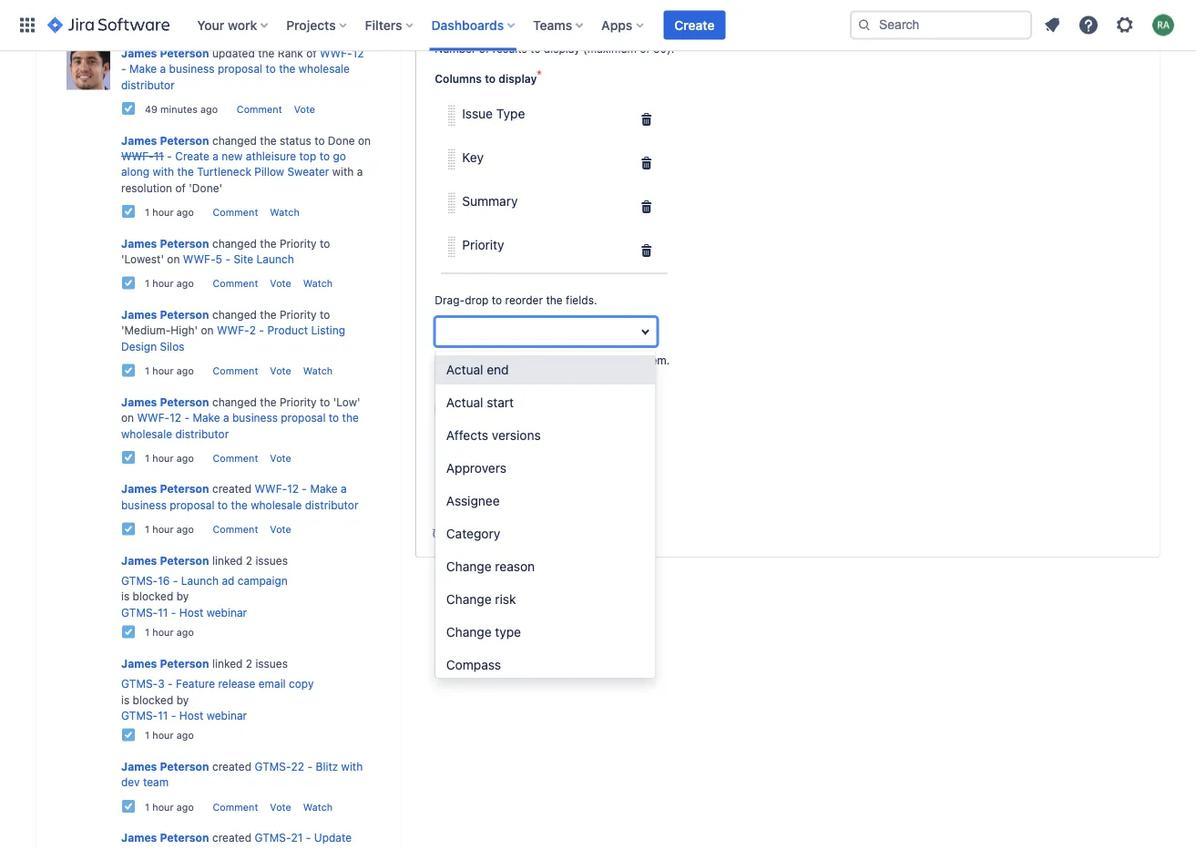 Task type: vqa. For each thing, say whether or not it's contained in the screenshot.
first webinar from the top
yes



Task type: locate. For each thing, give the bounding box(es) containing it.
james peterson down silos on the left of the page
[[121, 395, 209, 408]]

3 1 hour ago from the top
[[145, 365, 194, 376]]

1 vertical spatial 11
[[158, 606, 168, 619]]

3 james from the top
[[121, 237, 157, 250]]

1 vertical spatial 12
[[170, 411, 181, 424]]

a down wwf-2 - product listing design silos
[[223, 411, 229, 424]]

0 vertical spatial wwf-12 - make a business proposal to the wholesale distributor
[[121, 47, 364, 91]]

watch link for with
[[303, 801, 333, 813]]

1 for fourth james peterson link from the bottom of the page
[[145, 626, 150, 638]]

1 vertical spatial actual
[[446, 395, 483, 410]]

created for team
[[212, 760, 252, 773]]

0 vertical spatial james peterson created
[[121, 483, 255, 496]]

changed
[[212, 134, 257, 147], [212, 237, 257, 250], [212, 308, 257, 321], [212, 395, 257, 408]]

2 horizontal spatial make
[[310, 483, 338, 496]]

change reason link
[[435, 552, 656, 581]]

0 vertical spatial linked
[[212, 554, 243, 567]]

0 horizontal spatial distributor
[[121, 78, 175, 91]]

2 for james peterson linked 2 issues gtms-3 - feature release email copy is blocked by gtms-11 - host webinar
[[246, 657, 252, 670]]

1 vertical spatial host
[[179, 709, 204, 722]]

0 vertical spatial issues
[[256, 554, 288, 567]]

watch
[[270, 206, 300, 218], [303, 277, 333, 289], [303, 365, 333, 376], [303, 801, 333, 813]]

change type
[[446, 625, 521, 640]]

1 vertical spatial james peterson created
[[121, 760, 255, 773]]

1 issues from the top
[[256, 554, 288, 567]]

wwf- down the projects dropdown button
[[320, 47, 352, 59]]

2 vertical spatial make
[[310, 483, 338, 496]]

key
[[462, 150, 484, 165]]

hour for fourth james peterson link from the bottom of the page
[[152, 626, 174, 638]]

selecting
[[591, 354, 638, 366]]

comment link for 4th james peterson link from the top of the page
[[213, 365, 258, 376]]

6 james peterson link from the top
[[121, 483, 209, 496]]

2 vertical spatial business
[[121, 499, 167, 511]]

linked inside james peterson linked 2 issues gtms-16 - launch ad campaign is blocked by gtms-11 - host webinar
[[212, 554, 243, 567]]

the inside the "- create a new athleisure top to go along with the turtleneck pillow sweater"
[[177, 165, 194, 178]]

1 vertical spatial james peterson
[[121, 308, 209, 321]]

1 vertical spatial 2
[[246, 554, 252, 567]]

wwf-5 - site launch
[[183, 253, 294, 265]]

1 hour ago down resolution
[[145, 206, 194, 218]]

0 vertical spatial is
[[121, 590, 130, 603]]

priority up wwf-5 - site launch link
[[280, 237, 317, 250]]

business for updated
[[169, 62, 215, 75]]

priority left the 'low'
[[280, 395, 317, 408]]

james peterson up high'
[[121, 308, 209, 321]]

1 host from the top
[[179, 606, 204, 619]]

business down james peterson updated the rank of
[[169, 62, 215, 75]]

is down gtms-16 - launch ad campaign link
[[121, 590, 130, 603]]

james peterson created for team
[[121, 760, 255, 773]]

wwf- for created
[[255, 483, 287, 496]]

vote for vote link over status
[[294, 103, 315, 115]]

2 vertical spatial wwf-12 - make a business proposal to the wholesale distributor link
[[121, 483, 359, 511]]

0 vertical spatial 2
[[249, 324, 256, 337]]

1 horizontal spatial 12
[[287, 483, 299, 496]]

Auto refresh checkbox
[[435, 401, 447, 419]]

by inside james peterson linked 2 issues gtms-3 - feature release email copy is blocked by gtms-11 - host webinar
[[176, 693, 189, 706]]

7 1 from the top
[[145, 730, 150, 741]]

change up change type
[[446, 592, 491, 607]]

region
[[430, 0, 1146, 543]]

comment link down wwf-5 - site launch link
[[213, 277, 258, 289]]

1 vertical spatial by
[[176, 590, 189, 603]]

create button
[[664, 10, 726, 40]]

the inside changed the priority to 'low' on
[[260, 395, 277, 408]]

9 peterson from the top
[[160, 760, 209, 773]]

1 vertical spatial webinar
[[207, 709, 247, 722]]

10 james from the top
[[121, 832, 157, 844]]

by down 'feature'
[[176, 693, 189, 706]]

0 vertical spatial make
[[129, 62, 157, 75]]

1 vertical spatial linked
[[212, 657, 243, 670]]

webinar down gtms-3 - feature release email copy link
[[207, 709, 247, 722]]

change risk link
[[435, 585, 656, 614]]

comment link for second james peterson link from the bottom
[[213, 801, 258, 813]]

blocked down "16"
[[133, 590, 173, 603]]

0 vertical spatial wholesale
[[299, 62, 350, 75]]

2 vertical spatial wholesale
[[251, 499, 302, 511]]

1 hour ago
[[145, 206, 194, 218], [145, 277, 194, 289], [145, 365, 194, 376], [145, 452, 194, 464], [145, 523, 194, 535], [145, 626, 194, 638], [145, 730, 194, 741], [145, 801, 194, 813]]

2 wwf-12 - make a business proposal to the wholesale distributor link from the top
[[121, 411, 359, 440]]

1 linked from the top
[[212, 554, 243, 567]]

1 horizontal spatial proposal
[[218, 62, 263, 75]]

2 james peterson created from the top
[[121, 760, 255, 773]]

gtms- left ad
[[121, 574, 158, 587]]

2 1 hour ago from the top
[[145, 277, 194, 289]]

ago up gtms-16 - launch ad campaign link
[[177, 523, 194, 535]]

actual end
[[446, 362, 509, 377]]

on inside changed the priority to 'low' on
[[121, 411, 134, 424]]

with right "blitz"
[[341, 760, 363, 773]]

1 1 from the top
[[145, 206, 150, 218]]

0 vertical spatial actual
[[446, 362, 483, 377]]

change down category
[[446, 559, 491, 574]]

webinar
[[207, 606, 247, 619], [207, 709, 247, 722]]

2 gtms-11 - host webinar link from the top
[[121, 709, 247, 722]]

2 james peterson from the top
[[121, 308, 209, 321]]

- inside wwf-2 - product listing design silos
[[259, 324, 264, 337]]

comment link down with a resolution of 'done'
[[213, 206, 258, 218]]

a down the 'low'
[[341, 483, 347, 496]]

gtms-
[[121, 574, 158, 587], [121, 606, 158, 619], [121, 677, 158, 690], [121, 709, 158, 722], [255, 760, 291, 773], [255, 832, 291, 844]]

proposal for changed the priority to 'low' on
[[281, 411, 326, 424]]

1 horizontal spatial distributor
[[175, 427, 229, 440]]

2 horizontal spatial business
[[232, 411, 278, 424]]

the inside changed the priority to 'medium-high' on
[[260, 308, 277, 321]]

1 vertical spatial gtms-11 - host webinar link
[[121, 709, 247, 722]]

feature
[[176, 677, 215, 690]]

linked up ad
[[212, 554, 243, 567]]

3 wwf-12 - make a business proposal to the wholesale distributor link from the top
[[121, 483, 359, 511]]

the up 'done' on the left top of page
[[177, 165, 194, 178]]

49 minutes ago
[[145, 103, 218, 115]]

- inside gtms-21 - update documentation for feature update
[[306, 832, 311, 844]]

5 james peterson link from the top
[[121, 395, 209, 408]]

on right high'
[[201, 324, 214, 337]]

change up the compass
[[446, 625, 491, 640]]

1 vertical spatial created
[[212, 760, 252, 773]]

0 vertical spatial change
[[446, 559, 491, 574]]

vote for vote link under changed the priority to 'low' on
[[270, 452, 291, 464]]

8 james peterson link from the top
[[121, 657, 209, 670]]

priority for wwf-12 - make a business proposal to the wholesale distributor
[[280, 395, 317, 408]]

1 vertical spatial wwf-12 - make a business proposal to the wholesale distributor link
[[121, 411, 359, 440]]

4 hour from the top
[[152, 452, 174, 464]]

0 vertical spatial james peterson
[[121, 237, 209, 250]]

4 james peterson link from the top
[[121, 308, 209, 321]]

1 1 hour ago from the top
[[145, 206, 194, 218]]

priority inside changed the priority to 'medium-high' on
[[280, 308, 317, 321]]

changed inside changed the priority to 'low' on
[[212, 395, 257, 408]]

2 vertical spatial distributor
[[305, 499, 359, 511]]

1 vertical spatial blocked
[[133, 693, 173, 706]]

2 vertical spatial 11
[[158, 709, 168, 722]]

1 created from the top
[[212, 483, 252, 496]]

2
[[249, 324, 256, 337], [246, 554, 252, 567], [246, 657, 252, 670]]

comment down wwf-5 - site launch link
[[213, 277, 258, 289]]

created for proposal
[[212, 483, 252, 496]]

gtms-11 - host webinar link for -
[[121, 709, 247, 722]]

region containing issue type
[[430, 0, 1146, 543]]

3 wwf-12 - make a business proposal to the wholesale distributor from the top
[[121, 483, 359, 511]]

vote link down product
[[270, 365, 291, 376]]

1 wwf-12 - make a business proposal to the wholesale distributor from the top
[[121, 47, 364, 91]]

changed inside the changed the priority to 'lowest' on
[[212, 237, 257, 250]]

0 vertical spatial gtms-11 - host webinar link
[[121, 606, 247, 619]]

wwf- up along
[[121, 150, 154, 162]]

category
[[446, 526, 500, 541]]

gtms-21 - update documentation for feature update link
[[121, 832, 352, 850]]

2 changed from the top
[[212, 237, 257, 250]]

0 horizontal spatial update
[[314, 832, 352, 844]]

2 webinar from the top
[[207, 709, 247, 722]]

priority inside changed the priority to 'low' on
[[280, 395, 317, 408]]

3 hour from the top
[[152, 365, 174, 376]]

wwf-12 - make a business proposal to the wholesale distributor link down wwf-2 - product listing design silos link
[[121, 411, 359, 440]]

to
[[531, 42, 541, 55], [266, 62, 276, 75], [485, 72, 496, 85], [315, 134, 325, 147], [320, 150, 330, 162], [320, 237, 330, 250], [492, 293, 502, 306], [320, 308, 330, 321], [490, 354, 500, 366], [320, 395, 330, 408], [329, 411, 339, 424], [218, 499, 228, 511]]

approvers link
[[435, 454, 656, 483]]

wwf-12 - make a business proposal to the wholesale distributor down wwf-2 - product listing design silos link
[[121, 411, 359, 440]]

changed up new
[[212, 134, 257, 147]]

issues inside james peterson linked 2 issues gtms-3 - feature release email copy is blocked by gtms-11 - host webinar
[[256, 657, 288, 670]]

projects button
[[281, 10, 354, 40]]

2 vertical spatial minutes
[[465, 526, 509, 540]]

9 james from the top
[[121, 760, 157, 773]]

is up dev
[[121, 693, 130, 706]]

watch down pillow
[[270, 206, 300, 218]]

along
[[121, 165, 150, 178]]

3 james peterson created from the top
[[121, 832, 255, 844]]

2 vertical spatial change
[[446, 625, 491, 640]]

Search field
[[850, 10, 1033, 40]]

peterson inside james peterson linked 2 issues gtms-3 - feature release email copy is blocked by gtms-11 - host webinar
[[160, 657, 209, 670]]

ago for fifth james peterson link
[[177, 452, 194, 464]]

vote link up product
[[270, 277, 291, 289]]

1 peterson from the top
[[160, 47, 209, 59]]

by
[[575, 354, 588, 366], [176, 590, 189, 603], [176, 693, 189, 706]]

10 peterson from the top
[[160, 832, 209, 844]]

issues inside james peterson linked 2 issues gtms-16 - launch ad campaign is blocked by gtms-11 - host webinar
[[256, 554, 288, 567]]

host inside james peterson linked 2 issues gtms-16 - launch ad campaign is blocked by gtms-11 - host webinar
[[179, 606, 204, 619]]

2 hour from the top
[[152, 277, 174, 289]]

0 vertical spatial created
[[212, 483, 252, 496]]

search image
[[858, 18, 872, 32]]

minutes for 10 minutes ago
[[465, 526, 509, 540]]

2 vertical spatial wwf-12 - make a business proposal to the wholesale distributor
[[121, 483, 359, 511]]

blocked
[[133, 590, 173, 603], [133, 693, 173, 706]]

business up "16"
[[121, 499, 167, 511]]

2 vertical spatial proposal
[[170, 499, 215, 511]]

proposal down product
[[281, 411, 326, 424]]

changed for product
[[212, 308, 257, 321]]

comment for 4th james peterson link from the top of the page's the comment link
[[213, 365, 258, 376]]

ago down 'feature'
[[177, 730, 194, 741]]

7 1 hour ago from the top
[[145, 730, 194, 741]]

proposal for updated the rank of
[[218, 62, 263, 75]]

launch
[[257, 253, 294, 265], [181, 574, 219, 587]]

1 hour ago down "team"
[[145, 801, 194, 813]]

changed down wwf-2 - product listing design silos
[[212, 395, 257, 408]]

1 james peterson created from the top
[[121, 483, 255, 496]]

0 vertical spatial create
[[675, 17, 715, 32]]

task image
[[121, 101, 136, 116], [121, 204, 136, 219], [121, 276, 136, 290], [121, 522, 136, 536]]

hour for fifth james peterson link from the bottom of the page
[[152, 523, 174, 535]]

2 host from the top
[[179, 709, 204, 722]]

distributor for james peterson created
[[305, 499, 359, 511]]

7 peterson from the top
[[160, 554, 209, 567]]

2 vertical spatial by
[[176, 693, 189, 706]]

4 peterson from the top
[[160, 308, 209, 321]]

add fields to the list above by selecting them.
[[435, 354, 670, 366]]

3 created from the top
[[212, 832, 252, 844]]

1 horizontal spatial create
[[675, 17, 715, 32]]

task image for changed the status to done on
[[121, 204, 136, 219]]

linked for ad
[[212, 554, 243, 567]]

of
[[479, 42, 490, 55], [640, 42, 650, 55], [306, 47, 317, 59], [175, 181, 186, 194]]

(maximum
[[583, 42, 637, 55]]

2 horizontal spatial proposal
[[281, 411, 326, 424]]

1 vertical spatial launch
[[181, 574, 219, 587]]

8 1 hour ago from the top
[[145, 801, 194, 813]]

make for james peterson updated the rank of
[[129, 62, 157, 75]]

gtms-11 - host webinar link down 'feature'
[[121, 709, 247, 722]]

changed inside changed the priority to 'medium-high' on
[[212, 308, 257, 321]]

ago
[[201, 103, 218, 115], [177, 206, 194, 218], [177, 277, 194, 289], [177, 365, 194, 376], [177, 452, 194, 464], [177, 523, 194, 535], [512, 526, 532, 540], [177, 626, 194, 638], [177, 730, 194, 741], [177, 801, 194, 813]]

2 linked from the top
[[212, 657, 243, 670]]

-
[[121, 62, 126, 75], [167, 150, 172, 162], [225, 253, 231, 265], [259, 324, 264, 337], [184, 411, 190, 424], [302, 483, 307, 496], [173, 574, 178, 587], [171, 606, 176, 619], [168, 677, 173, 690], [171, 709, 176, 722], [308, 760, 313, 773], [306, 832, 311, 844]]

0 horizontal spatial minutes
[[160, 103, 198, 115]]

1 vertical spatial update
[[314, 832, 352, 844]]

8 hour from the top
[[152, 801, 174, 813]]

with inside the "- create a new athleisure top to go along with the turtleneck pillow sweater"
[[153, 165, 174, 178]]

change reason
[[446, 559, 535, 574]]

display down teams dropdown button
[[544, 42, 580, 55]]

projects
[[286, 17, 336, 32]]

hour for 4th james peterson link from the top of the page
[[152, 365, 174, 376]]

1 hour ago for task icon corresponding to wwf-12 - make a business proposal to the wholesale distributor
[[145, 452, 194, 464]]

a up 49 minutes ago
[[160, 62, 166, 75]]

3 james peterson from the top
[[121, 395, 209, 408]]

vote for vote link over product
[[270, 277, 291, 289]]

1 actual from the top
[[446, 362, 483, 377]]

1 horizontal spatial minutes
[[465, 526, 509, 540]]

to left the 'low'
[[320, 395, 330, 408]]

ago for 4th james peterson link from the top of the page
[[177, 365, 194, 376]]

teams
[[533, 17, 572, 32]]

fields.
[[566, 293, 597, 306]]

wwf- down changed the priority to 'low' on
[[255, 483, 287, 496]]

7 hour from the top
[[152, 730, 174, 741]]

on right the 'lowest'
[[167, 253, 180, 265]]

wwf- inside wwf-2 - product listing design silos
[[217, 324, 249, 337]]

None text field
[[435, 5, 663, 35], [435, 317, 657, 346], [435, 5, 663, 35], [435, 317, 657, 346]]

2 actual from the top
[[446, 395, 483, 410]]

- inside gtms-22 - blitz with dev team
[[308, 760, 313, 773]]

task image
[[121, 363, 136, 378], [121, 450, 136, 465], [121, 625, 136, 639], [121, 728, 136, 742], [121, 799, 136, 814]]

notifications image
[[1042, 14, 1064, 36]]

to left go
[[320, 150, 330, 162]]

3 1 from the top
[[145, 365, 150, 376]]

0 vertical spatial distributor
[[121, 78, 175, 91]]

0 vertical spatial update
[[453, 402, 496, 417]]

1 vertical spatial business
[[232, 411, 278, 424]]

silos
[[160, 340, 185, 353]]

hour for 3rd james peterson link from the bottom of the page
[[152, 730, 174, 741]]

update
[[453, 402, 496, 417], [314, 832, 352, 844]]

2 created from the top
[[212, 760, 252, 773]]

0 vertical spatial launch
[[257, 253, 294, 265]]

a inside with a resolution of 'done'
[[357, 165, 363, 178]]

2 horizontal spatial minutes
[[552, 402, 599, 417]]

athleisure
[[246, 150, 296, 162]]

8 peterson from the top
[[160, 657, 209, 670]]

webinar inside james peterson linked 2 issues gtms-16 - launch ad campaign is blocked by gtms-11 - host webinar
[[207, 606, 247, 619]]

for
[[202, 848, 216, 850]]

0 vertical spatial blocked
[[133, 590, 173, 603]]

james
[[121, 47, 157, 59], [121, 134, 157, 147], [121, 237, 157, 250], [121, 308, 157, 321], [121, 395, 157, 408], [121, 483, 157, 496], [121, 554, 157, 567], [121, 657, 157, 670], [121, 760, 157, 773], [121, 832, 157, 844]]

banner
[[0, 0, 1197, 51]]

the up wwf-5 - site launch link
[[260, 237, 277, 250]]

8 1 from the top
[[145, 801, 150, 813]]

vote for vote link below product
[[270, 365, 291, 376]]

4 changed from the top
[[212, 395, 257, 408]]

actual end link
[[435, 355, 656, 385]]

12
[[352, 47, 364, 59], [170, 411, 181, 424], [287, 483, 299, 496]]

3 task image from the top
[[121, 276, 136, 290]]

to right fields
[[490, 354, 500, 366]]

blocked down 3
[[133, 693, 173, 706]]

2 blocked from the top
[[133, 693, 173, 706]]

issue
[[462, 106, 493, 121]]

vote for vote link on top of campaign
[[270, 523, 291, 535]]

comment link
[[237, 103, 282, 115], [213, 206, 258, 218], [213, 277, 258, 289], [213, 365, 258, 376], [213, 452, 258, 464], [213, 523, 258, 535], [213, 801, 258, 813]]

4 1 from the top
[[145, 452, 150, 464]]

to inside the changed the priority to 'lowest' on
[[320, 237, 330, 250]]

1 is from the top
[[121, 590, 130, 603]]

1 vertical spatial wwf-12 - make a business proposal to the wholesale distributor
[[121, 411, 359, 440]]

changed up wwf-2 - product listing design silos link
[[212, 308, 257, 321]]

1 james peterson from the top
[[121, 237, 209, 250]]

'medium-
[[121, 324, 171, 337]]

6 1 hour ago from the top
[[145, 626, 194, 638]]

3 change from the top
[[446, 625, 491, 640]]

number
[[435, 42, 476, 55]]

6 hour from the top
[[152, 626, 174, 638]]

1 hour ago up "team"
[[145, 730, 194, 741]]

2 horizontal spatial 12
[[352, 47, 364, 59]]

1 hour from the top
[[152, 206, 174, 218]]

wwf-
[[320, 47, 352, 59], [121, 150, 154, 162], [183, 253, 216, 265], [217, 324, 249, 337], [137, 411, 170, 424], [255, 483, 287, 496]]

linked inside james peterson linked 2 issues gtms-3 - feature release email copy is blocked by gtms-11 - host webinar
[[212, 657, 243, 670]]

webinar inside james peterson linked 2 issues gtms-3 - feature release email copy is blocked by gtms-11 - host webinar
[[207, 709, 247, 722]]

priority inside the changed the priority to 'lowest' on
[[280, 237, 317, 250]]

with up resolution
[[153, 165, 174, 178]]

changed for site
[[212, 237, 257, 250]]

jira software image
[[47, 14, 170, 36], [47, 14, 170, 36]]

comment link down changed the priority to 'low' on
[[213, 452, 258, 464]]

wwf-12 - make a business proposal to the wholesale distributor down work
[[121, 47, 364, 91]]

team
[[143, 776, 169, 789]]

0 vertical spatial host
[[179, 606, 204, 619]]

1 wwf-12 - make a business proposal to the wholesale distributor link from the top
[[121, 47, 364, 91]]

the up ad
[[231, 499, 248, 511]]

priority up product
[[280, 308, 317, 321]]

reason
[[495, 559, 535, 574]]

1 james peterson link from the top
[[121, 47, 209, 59]]

the down the 'low'
[[342, 411, 359, 424]]

wwf-12 - make a business proposal to the wholesale distributor link for updated
[[121, 47, 364, 91]]

vote up 21
[[270, 801, 291, 813]]

5 1 from the top
[[145, 523, 150, 535]]

3 changed from the top
[[212, 308, 257, 321]]

watch link down listing
[[303, 365, 333, 376]]

1 vertical spatial change
[[446, 592, 491, 607]]

comment for fifth james peterson link the comment link
[[213, 452, 258, 464]]

business down wwf-2 - product listing design silos link
[[232, 411, 278, 424]]

2 vertical spatial 12
[[287, 483, 299, 496]]

2 change from the top
[[446, 592, 491, 607]]

change for change reason
[[446, 559, 491, 574]]

wwf-12 - make a business proposal to the wholesale distributor link for created
[[121, 483, 359, 511]]

2 up campaign
[[246, 554, 252, 567]]

watch link
[[270, 206, 300, 218], [303, 277, 333, 289], [303, 365, 333, 376], [303, 801, 333, 813]]

50).
[[654, 42, 675, 55]]

2 issues from the top
[[256, 657, 288, 670]]

is inside james peterson linked 2 issues gtms-16 - launch ad campaign is blocked by gtms-11 - host webinar
[[121, 590, 130, 603]]

of right 'rank'
[[306, 47, 317, 59]]

0 vertical spatial 12
[[352, 47, 364, 59]]

1 vertical spatial create
[[175, 150, 210, 162]]

1 vertical spatial wholesale
[[121, 427, 172, 440]]

a right the sweater on the left top of page
[[357, 165, 363, 178]]

5 task image from the top
[[121, 799, 136, 814]]

2 vertical spatial james peterson created
[[121, 832, 255, 844]]

1 blocked from the top
[[133, 590, 173, 603]]

0 vertical spatial proposal
[[218, 62, 263, 75]]

minutes right 15
[[552, 402, 599, 417]]

james peterson created for proposal
[[121, 483, 255, 496]]

1 gtms-11 - host webinar link from the top
[[121, 606, 247, 619]]

1 hour ago up "16"
[[145, 523, 194, 535]]

priority for wwf-5 - site launch
[[280, 237, 317, 250]]

of down the dashboards 'dropdown button'
[[479, 42, 490, 55]]

3
[[158, 677, 165, 690]]

james peterson for wwf-12 - make a business proposal to the wholesale distributor
[[121, 395, 209, 408]]

4 task image from the top
[[121, 522, 136, 536]]

2 horizontal spatial distributor
[[305, 499, 359, 511]]

created
[[212, 483, 252, 496], [212, 760, 252, 773], [212, 832, 252, 844]]

0 horizontal spatial proposal
[[170, 499, 215, 511]]

apps
[[602, 17, 633, 32]]

1
[[145, 206, 150, 218], [145, 277, 150, 289], [145, 365, 150, 376], [145, 452, 150, 464], [145, 523, 150, 535], [145, 626, 150, 638], [145, 730, 150, 741], [145, 801, 150, 813]]

wwf-11
[[121, 150, 164, 162]]

5 hour from the top
[[152, 523, 174, 535]]

2 is from the top
[[121, 693, 130, 706]]

2 inside james peterson linked 2 issues gtms-16 - launch ad campaign is blocked by gtms-11 - host webinar
[[246, 554, 252, 567]]

watch for with
[[303, 801, 333, 813]]

blocked inside james peterson linked 2 issues gtms-16 - launch ad campaign is blocked by gtms-11 - host webinar
[[133, 590, 173, 603]]

go
[[333, 150, 346, 162]]

1 horizontal spatial display
[[544, 42, 580, 55]]

peterson inside james peterson linked 2 issues gtms-16 - launch ad campaign is blocked by gtms-11 - host webinar
[[160, 554, 209, 567]]

launch left ad
[[181, 574, 219, 587]]

compass link
[[435, 651, 656, 680]]

0 vertical spatial webinar
[[207, 606, 247, 619]]

5
[[216, 253, 222, 265]]

created down changed the priority to 'low' on
[[212, 483, 252, 496]]

task image for created
[[121, 522, 136, 536]]

1 hour ago down changed the priority to 'low' on
[[145, 452, 194, 464]]

ago for second james peterson link from the bottom
[[177, 801, 194, 813]]

task image for changed the priority to 'lowest' on
[[121, 276, 136, 290]]

2 1 from the top
[[145, 277, 150, 289]]

display down results
[[499, 72, 537, 85]]

change inside "link"
[[446, 559, 491, 574]]

0 vertical spatial minutes
[[160, 103, 198, 115]]

wwf- for changed the priority to 'lowest' on
[[183, 253, 216, 265]]

1 vertical spatial is
[[121, 693, 130, 706]]

12 for updated the rank of
[[352, 47, 364, 59]]

update down auto refresh
[[453, 402, 496, 417]]

launch right site
[[257, 253, 294, 265]]

james inside james peterson linked 2 issues gtms-16 - launch ad campaign is blocked by gtms-11 - host webinar
[[121, 554, 157, 567]]

hour
[[152, 206, 174, 218], [152, 277, 174, 289], [152, 365, 174, 376], [152, 452, 174, 464], [152, 523, 174, 535], [152, 626, 174, 638], [152, 730, 174, 741], [152, 801, 174, 813]]

an arrow curved in a circular way on the button that refreshes the dashboard image
[[430, 527, 445, 541]]

22
[[291, 760, 304, 773]]

9 james peterson link from the top
[[121, 760, 209, 773]]

wholesale for created
[[251, 499, 302, 511]]

changed up wwf-5 - site launch link
[[212, 237, 257, 250]]

0 horizontal spatial make
[[129, 62, 157, 75]]

1 hour ago down "16"
[[145, 626, 194, 638]]

wwf-12 - make a business proposal to the wholesale distributor
[[121, 47, 364, 91], [121, 411, 359, 440], [121, 483, 359, 511]]

2 vertical spatial 2
[[246, 657, 252, 670]]

4 1 hour ago from the top
[[145, 452, 194, 464]]

1 vertical spatial issues
[[256, 657, 288, 670]]

created up feature
[[212, 832, 252, 844]]

1 task image from the top
[[121, 363, 136, 378]]

1 webinar from the top
[[207, 606, 247, 619]]

on
[[358, 134, 371, 147], [167, 253, 180, 265], [201, 324, 214, 337], [121, 411, 134, 424]]

2 left product
[[249, 324, 256, 337]]

0 vertical spatial 11
[[154, 150, 164, 162]]

your work button
[[192, 10, 275, 40]]

2 vertical spatial created
[[212, 832, 252, 844]]

11 up resolution
[[154, 150, 164, 162]]

comment for second james peterson link from the bottom the comment link
[[213, 801, 258, 813]]

1 hour ago down the 'lowest'
[[145, 277, 194, 289]]

make down the 'low'
[[310, 483, 338, 496]]

0 vertical spatial display
[[544, 42, 580, 55]]

5 1 hour ago from the top
[[145, 523, 194, 535]]

ago for fifth james peterson link from the bottom of the page
[[177, 523, 194, 535]]

actual inside 'link'
[[446, 395, 483, 410]]

2 wwf-12 - make a business proposal to the wholesale distributor from the top
[[121, 411, 359, 440]]

proposal
[[218, 62, 263, 75], [281, 411, 326, 424], [170, 499, 215, 511]]

comment down wwf-2 - product listing design silos
[[213, 365, 258, 376]]

0 horizontal spatial 12
[[170, 411, 181, 424]]

create up 'done' on the left top of page
[[175, 150, 210, 162]]

ago down changed the priority to 'low' on
[[177, 452, 194, 464]]

proposal for created
[[170, 499, 215, 511]]

make up 49
[[129, 62, 157, 75]]

gtms-11 - host webinar link down "16"
[[121, 606, 247, 619]]

the down wwf-2 - product listing design silos link
[[260, 395, 277, 408]]

columns
[[435, 72, 482, 85]]

1 horizontal spatial business
[[169, 62, 215, 75]]

feature
[[219, 848, 256, 850]]

1 vertical spatial make
[[193, 411, 220, 424]]

0 vertical spatial wwf-12 - make a business proposal to the wholesale distributor link
[[121, 47, 364, 91]]

end
[[486, 362, 509, 377]]

2 inside james peterson linked 2 issues gtms-3 - feature release email copy is blocked by gtms-11 - host webinar
[[246, 657, 252, 670]]

comment for the comment link associated with 3rd james peterson link from the top of the page
[[213, 277, 258, 289]]

None submit
[[435, 462, 482, 491]]

6 1 from the top
[[145, 626, 150, 638]]

ago down 'done' on the left top of page
[[177, 206, 194, 218]]

0 horizontal spatial business
[[121, 499, 167, 511]]

the up product
[[260, 308, 277, 321]]

a for created
[[341, 483, 347, 496]]

vote link up campaign
[[270, 523, 291, 535]]

comment
[[237, 103, 282, 115], [213, 206, 258, 218], [213, 277, 258, 289], [213, 365, 258, 376], [213, 452, 258, 464], [213, 523, 258, 535], [213, 801, 258, 813]]

8 james from the top
[[121, 657, 157, 670]]

done
[[328, 134, 355, 147]]

2 vertical spatial james peterson
[[121, 395, 209, 408]]

2 task image from the top
[[121, 204, 136, 219]]

with
[[153, 165, 174, 178], [332, 165, 354, 178], [341, 760, 363, 773]]

0 horizontal spatial launch
[[181, 574, 219, 587]]

2 peterson from the top
[[160, 134, 209, 147]]

7 james from the top
[[121, 554, 157, 567]]

create inside "button"
[[675, 17, 715, 32]]

to right the columns
[[485, 72, 496, 85]]

task image for wwf-12 - make a business proposal to the wholesale distributor
[[121, 450, 136, 465]]

2 task image from the top
[[121, 450, 136, 465]]

1 vertical spatial proposal
[[281, 411, 326, 424]]

fields
[[459, 354, 487, 366]]

0 vertical spatial business
[[169, 62, 215, 75]]

1 hour ago for task image corresponding to created
[[145, 523, 194, 535]]

1 vertical spatial display
[[499, 72, 537, 85]]

0 horizontal spatial create
[[175, 150, 210, 162]]

hour for fifth james peterson link
[[152, 452, 174, 464]]



Task type: describe. For each thing, give the bounding box(es) containing it.
the left 'fields.'
[[546, 293, 563, 306]]

wwf-2 - product listing design silos
[[121, 324, 345, 353]]

watch for launch
[[303, 277, 333, 289]]

change risk
[[446, 592, 516, 607]]

on inside the changed the priority to 'lowest' on
[[167, 253, 180, 265]]

rank
[[278, 47, 303, 59]]

update inside gtms-21 - update documentation for feature update
[[314, 832, 352, 844]]

start
[[486, 395, 514, 410]]

actual for actual start
[[446, 395, 483, 410]]

2 for james peterson linked 2 issues gtms-16 - launch ad campaign is blocked by gtms-11 - host webinar
[[246, 554, 252, 567]]

21
[[291, 832, 303, 844]]

'done'
[[189, 181, 222, 194]]

of inside with a resolution of 'done'
[[175, 181, 186, 194]]

3 james peterson link from the top
[[121, 237, 209, 250]]

product
[[267, 324, 308, 337]]

the inside the changed the priority to 'lowest' on
[[260, 237, 277, 250]]

6 james from the top
[[121, 483, 157, 496]]

comment link for fifth james peterson link from the bottom of the page
[[213, 523, 258, 535]]

top
[[299, 150, 316, 162]]

5 james from the top
[[121, 395, 157, 408]]

blocked inside james peterson linked 2 issues gtms-3 - feature release email copy is blocked by gtms-11 - host webinar
[[133, 693, 173, 706]]

columns to display
[[435, 72, 537, 85]]

to inside changed the priority to 'medium-high' on
[[320, 308, 330, 321]]

james peterson created for feature
[[121, 832, 255, 844]]

10
[[449, 526, 462, 540]]

reorder
[[505, 293, 543, 306]]

add
[[435, 354, 456, 366]]

change type link
[[435, 618, 656, 647]]

james peterson for wwf-5 - site launch
[[121, 237, 209, 250]]

priority for wwf-2 - product listing design silos
[[280, 308, 317, 321]]

on right done at the top
[[358, 134, 371, 147]]

updated
[[212, 47, 255, 59]]

watch link down pillow
[[270, 206, 300, 218]]

a inside the "- create a new athleisure top to go along with the turtleneck pillow sweater"
[[213, 150, 219, 162]]

comment link for 3rd james peterson link from the top of the page
[[213, 277, 258, 289]]

resolution
[[121, 181, 172, 194]]

wwf-2 - product listing design silos link
[[121, 324, 345, 353]]

hour for 2nd james peterson link
[[152, 206, 174, 218]]

- create a new athleisure top to go along with the turtleneck pillow sweater
[[121, 150, 346, 178]]

release
[[218, 677, 256, 690]]

6 peterson from the top
[[160, 483, 209, 496]]

list
[[523, 354, 538, 366]]

dashboards
[[432, 17, 504, 32]]

documentation
[[121, 848, 199, 850]]

1 for second james peterson link from the bottom
[[145, 801, 150, 813]]

task image for wwf-2 - product listing design silos
[[121, 363, 136, 378]]

james peterson for wwf-2 - product listing design silos
[[121, 308, 209, 321]]

versions
[[492, 428, 541, 443]]

1 for 3rd james peterson link from the top of the page
[[145, 277, 150, 289]]

vote link down changed the priority to 'low' on
[[270, 452, 291, 464]]

to down the 'low'
[[329, 411, 339, 424]]

ago for fourth james peterson link from the bottom of the page
[[177, 626, 194, 638]]

watch link for launch
[[303, 277, 333, 289]]

compass
[[446, 658, 501, 673]]

1 horizontal spatial make
[[193, 411, 220, 424]]

vote for vote link above 21
[[270, 801, 291, 813]]

1 hour ago for third task icon from the bottom of the page
[[145, 626, 194, 638]]

on inside changed the priority to 'medium-high' on
[[201, 324, 214, 337]]

1 for 4th james peterson link from the top of the page
[[145, 365, 150, 376]]

comment link for fifth james peterson link
[[213, 452, 258, 464]]

minutes for 49 minutes ago
[[160, 103, 198, 115]]

comment link for 2nd james peterson link
[[213, 206, 258, 218]]

wwf- for changed the priority to 'low' on
[[137, 411, 170, 424]]

1 hour ago for task image associated with changed the status to done on
[[145, 206, 194, 218]]

5 peterson from the top
[[160, 395, 209, 408]]

gtms-3 - feature release email copy link
[[121, 677, 314, 690]]

ad
[[222, 574, 235, 587]]

new
[[222, 150, 243, 162]]

drag-drop to reorder the fields.
[[435, 293, 597, 306]]

drop
[[465, 293, 489, 306]]

gtms- inside gtms-22 - blitz with dev team
[[255, 760, 291, 773]]

changed the priority to 'medium-high' on
[[121, 308, 330, 337]]

gtms- left 'feature'
[[121, 677, 158, 690]]

to up ad
[[218, 499, 228, 511]]

1 changed from the top
[[212, 134, 257, 147]]

ago up reason
[[512, 526, 532, 540]]

affects
[[446, 428, 488, 443]]

gtms-21 - update documentation for feature update
[[121, 832, 352, 850]]

1 james from the top
[[121, 47, 157, 59]]

7 james peterson link from the top
[[121, 554, 209, 567]]

4 james from the top
[[121, 308, 157, 321]]

category link
[[435, 519, 656, 549]]

gtms-11 - host webinar link for host
[[121, 606, 247, 619]]

to inside the "- create a new athleisure top to go along with the turtleneck pillow sweater"
[[320, 150, 330, 162]]

actual start link
[[435, 388, 656, 417]]

ago up james peterson changed the status to done on
[[201, 103, 218, 115]]

to right results
[[531, 42, 541, 55]]

status
[[280, 134, 311, 147]]

ago for 2nd james peterson link
[[177, 206, 194, 218]]

3 peterson from the top
[[160, 237, 209, 250]]

today
[[63, 19, 94, 32]]

watch link for listing
[[303, 365, 333, 376]]

your work
[[197, 17, 257, 32]]

gtms- down "16"
[[121, 606, 158, 619]]

james peterson image
[[67, 46, 110, 90]]

your profile and settings image
[[1153, 14, 1175, 36]]

make for james peterson created
[[310, 483, 338, 496]]

- inside the "- create a new athleisure top to go along with the turtleneck pillow sweater"
[[167, 150, 172, 162]]

apps button
[[596, 10, 651, 40]]

2 james from the top
[[121, 134, 157, 147]]

business for created
[[121, 499, 167, 511]]

1 horizontal spatial update
[[453, 402, 496, 417]]

wwf- for updated the rank of
[[320, 47, 352, 59]]

email
[[259, 677, 286, 690]]

auto refresh
[[435, 383, 502, 396]]

assignee
[[446, 494, 500, 509]]

10 james peterson link from the top
[[121, 832, 209, 844]]

change for change type
[[446, 625, 491, 640]]

high'
[[171, 324, 198, 337]]

1 for fifth james peterson link from the bottom of the page
[[145, 523, 150, 535]]

the up athleisure
[[260, 134, 277, 147]]

create inside the "- create a new athleisure top to go along with the turtleneck pillow sweater"
[[175, 150, 210, 162]]

change for change risk
[[446, 592, 491, 607]]

11 inside james peterson linked 2 issues gtms-3 - feature release email copy is blocked by gtms-11 - host webinar
[[158, 709, 168, 722]]

by inside james peterson linked 2 issues gtms-16 - launch ad campaign is blocked by gtms-11 - host webinar
[[176, 590, 189, 603]]

1 for 3rd james peterson link from the bottom of the page
[[145, 730, 150, 741]]

1 for fifth james peterson link
[[145, 452, 150, 464]]

the down 'rank'
[[279, 62, 296, 75]]

gtms-16 - launch ad campaign link
[[121, 574, 288, 587]]

hour for second james peterson link from the bottom
[[152, 801, 174, 813]]

2 inside wwf-2 - product listing design silos
[[249, 324, 256, 337]]

affects versions
[[446, 428, 541, 443]]

1 hour ago for gtms-22 - blitz with dev team's task icon
[[145, 801, 194, 813]]

comment for fifth james peterson link from the bottom of the page the comment link
[[213, 523, 258, 535]]

dev
[[121, 776, 140, 789]]

refresh
[[463, 383, 502, 396]]

1 hour ago for 2nd task icon from the bottom
[[145, 730, 194, 741]]

to right drop
[[492, 293, 502, 306]]

of left 50).
[[640, 42, 650, 55]]

wwf-12 - make a business proposal to the wholesale distributor for updated
[[121, 47, 364, 91]]

james peterson updated the rank of
[[121, 47, 320, 59]]

help image
[[1078, 14, 1100, 36]]

your
[[197, 17, 224, 32]]

issue type
[[462, 106, 525, 121]]

wwf-5 - site launch link
[[183, 253, 294, 265]]

issues for campaign
[[256, 554, 288, 567]]

the left list
[[503, 354, 520, 366]]

wwf-12 - make a business proposal to the wholesale distributor for created
[[121, 483, 359, 511]]

'lowest'
[[121, 253, 164, 265]]

work
[[228, 17, 257, 32]]

wholesale for updated the rank of
[[299, 62, 350, 75]]

comment for the comment link over james peterson changed the status to done on
[[237, 103, 282, 115]]

priority down "summary"
[[462, 237, 504, 252]]

changed for make
[[212, 395, 257, 408]]

a for changed the priority to 'low' on
[[223, 411, 229, 424]]

them.
[[641, 354, 670, 366]]

distributor for james peterson updated the rank of
[[121, 78, 175, 91]]

with inside gtms-22 - blitz with dev team
[[341, 760, 363, 773]]

3 task image from the top
[[121, 625, 136, 639]]

drag-
[[435, 293, 465, 306]]

host inside james peterson linked 2 issues gtms-3 - feature release email copy is blocked by gtms-11 - host webinar
[[179, 709, 204, 722]]

gtms- inside gtms-21 - update documentation for feature update
[[255, 832, 291, 844]]

dashboards button
[[426, 10, 522, 40]]

james peterson linked 2 issues gtms-16 - launch ad campaign is blocked by gtms-11 - host webinar
[[121, 554, 288, 619]]

issues for email
[[256, 657, 288, 670]]

task image for gtms-22 - blitz with dev team
[[121, 799, 136, 814]]

1 vertical spatial minutes
[[552, 402, 599, 417]]

risk
[[495, 592, 516, 607]]

type
[[496, 106, 525, 121]]

2 james peterson link from the top
[[121, 134, 209, 147]]

to inside changed the priority to 'low' on
[[320, 395, 330, 408]]

vote link up status
[[294, 103, 315, 115]]

site
[[234, 253, 254, 265]]

above
[[541, 354, 572, 366]]

filters
[[365, 17, 402, 32]]

1 task image from the top
[[121, 101, 136, 116]]

linked for release
[[212, 657, 243, 670]]

with a resolution of 'done'
[[121, 165, 363, 194]]

0 vertical spatial by
[[575, 354, 588, 366]]

approvers
[[446, 461, 506, 476]]

filters button
[[360, 10, 421, 40]]

number of results to display (maximum of 50).
[[435, 42, 675, 55]]

assignee link
[[435, 487, 656, 516]]

blitz
[[316, 760, 338, 773]]

type
[[495, 625, 521, 640]]

comment for the comment link associated with 2nd james peterson link
[[213, 206, 258, 218]]

campaign
[[238, 574, 288, 587]]

ago for 3rd james peterson link from the top of the page
[[177, 277, 194, 289]]

comment link up james peterson changed the status to done on
[[237, 103, 282, 115]]

1 for 2nd james peterson link
[[145, 206, 150, 218]]

james peterson linked 2 issues gtms-3 - feature release email copy is blocked by gtms-11 - host webinar
[[121, 657, 314, 722]]

4 task image from the top
[[121, 728, 136, 742]]

launch inside james peterson linked 2 issues gtms-16 - launch ad campaign is blocked by gtms-11 - host webinar
[[181, 574, 219, 587]]

10 minutes ago
[[449, 526, 532, 540]]

watch for listing
[[303, 365, 333, 376]]

update every 15 minutes
[[453, 402, 599, 417]]

hour for 3rd james peterson link from the top of the page
[[152, 277, 174, 289]]

1 vertical spatial distributor
[[175, 427, 229, 440]]

wwf- for changed the priority to 'medium-high' on
[[217, 324, 249, 337]]

gtms- down 3
[[121, 709, 158, 722]]

ago for 3rd james peterson link from the bottom of the page
[[177, 730, 194, 741]]

1 horizontal spatial launch
[[257, 253, 294, 265]]

wholesale for changed the priority to 'low' on
[[121, 427, 172, 440]]

summary
[[462, 194, 518, 209]]

james inside james peterson linked 2 issues gtms-3 - feature release email copy is blocked by gtms-11 - host webinar
[[121, 657, 157, 670]]

a for updated the rank of
[[160, 62, 166, 75]]

update
[[259, 848, 295, 850]]

1 hour ago for task image for changed the priority to 'lowest' on
[[145, 277, 194, 289]]

with inside with a resolution of 'done'
[[332, 165, 354, 178]]

is inside james peterson linked 2 issues gtms-3 - feature release email copy is blocked by gtms-11 - host webinar
[[121, 693, 130, 706]]

0 horizontal spatial display
[[499, 72, 537, 85]]

none submit inside region
[[435, 462, 482, 491]]

appswitcher icon image
[[16, 14, 38, 36]]

settings image
[[1115, 14, 1136, 36]]

sweater
[[287, 165, 329, 178]]

12 for created
[[287, 483, 299, 496]]

vote link up 21
[[270, 801, 291, 813]]

12 for changed the priority to 'low' on
[[170, 411, 181, 424]]

primary element
[[11, 0, 850, 51]]

to down james peterson updated the rank of
[[266, 62, 276, 75]]

changed the priority to 'lowest' on
[[121, 237, 330, 265]]

banner containing your work
[[0, 0, 1197, 51]]

11 inside james peterson linked 2 issues gtms-16 - launch ad campaign is blocked by gtms-11 - host webinar
[[158, 606, 168, 619]]

to up top
[[315, 134, 325, 147]]

actual for actual end
[[446, 362, 483, 377]]

the left 'rank'
[[258, 47, 275, 59]]



